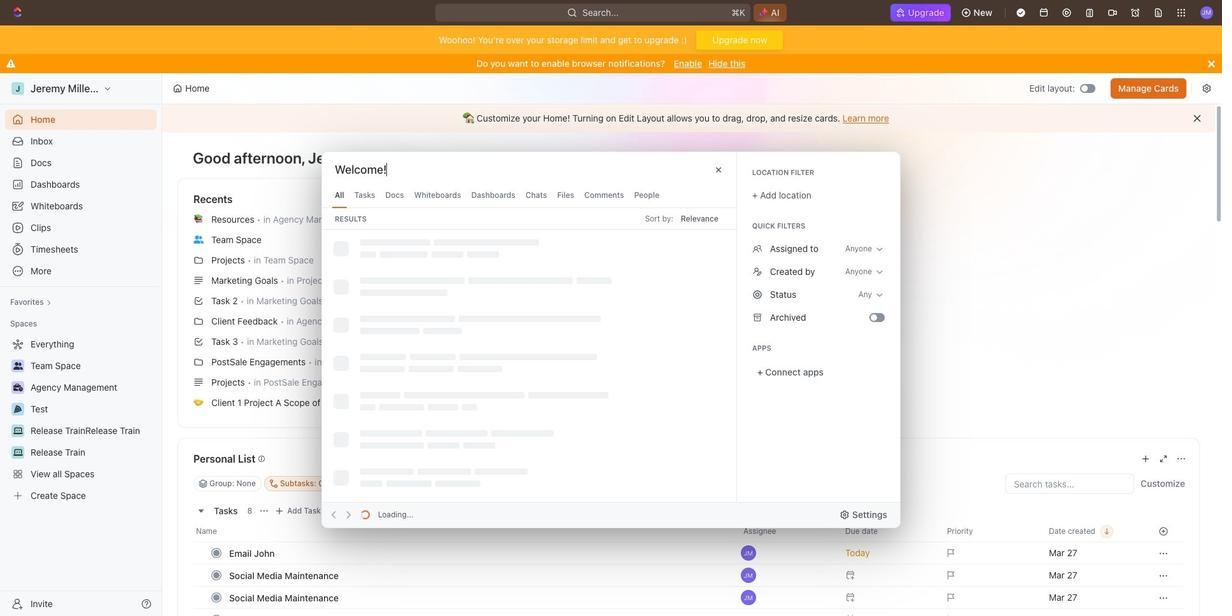 Task type: locate. For each thing, give the bounding box(es) containing it.
2 vertical spatial qdq9q image
[[752, 290, 762, 300]]

2 qdq9q image from the top
[[752, 267, 762, 277]]

1 vertical spatial qdq9q image
[[752, 267, 762, 277]]

tree
[[5, 334, 157, 506]]

1 qdq9q image from the top
[[752, 244, 762, 254]]

alert
[[162, 104, 1215, 132]]

qdq9q image
[[752, 244, 762, 254], [752, 267, 762, 277], [752, 290, 762, 300]]

0 vertical spatial qdq9q image
[[752, 244, 762, 254]]

Search tasks... text field
[[1006, 474, 1134, 493]]

user group image
[[194, 235, 204, 244]]

e83zz image
[[752, 313, 762, 323]]

tree inside sidebar navigation
[[5, 334, 157, 506]]



Task type: describe. For each thing, give the bounding box(es) containing it.
sidebar navigation
[[0, 73, 162, 616]]

3 qdq9q image from the top
[[752, 290, 762, 300]]

Search or run a command… text field
[[335, 162, 430, 178]]



Task type: vqa. For each thing, say whether or not it's contained in the screenshot.
tree
yes



